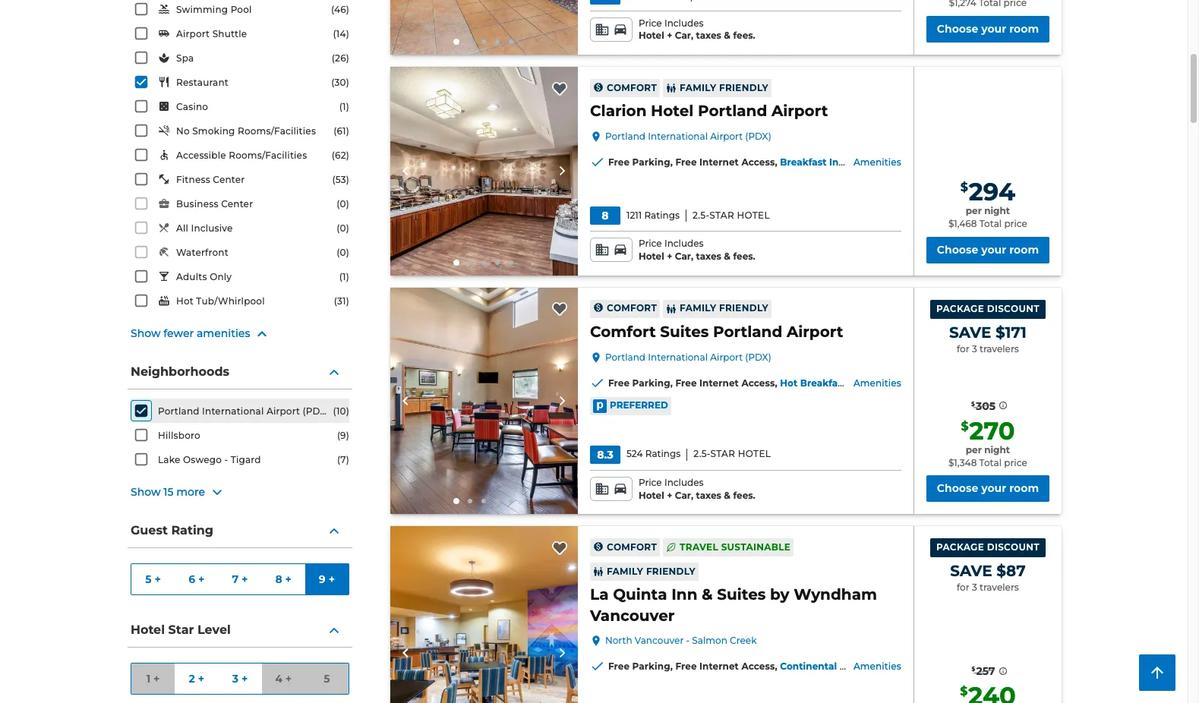 Task type: locate. For each thing, give the bounding box(es) containing it.
family for 294
[[680, 82, 717, 93]]

family friendly for save $171
[[680, 303, 769, 314]]

3 car, from the top
[[675, 490, 694, 501]]

friendly up comfort suites portland airport element
[[720, 303, 769, 314]]

0 vertical spatial center
[[213, 174, 245, 186]]

airport
[[176, 28, 210, 40], [772, 102, 829, 120], [711, 131, 743, 142], [787, 323, 844, 341], [711, 352, 743, 363], [267, 406, 300, 417]]

level
[[198, 623, 231, 637]]

(1) up (31)
[[339, 271, 350, 283]]

2 vertical spatial includes
[[665, 477, 704, 488]]

family up comfort suites portland airport element
[[680, 303, 717, 314]]

1 show from the top
[[131, 327, 161, 341]]

3 go to image #1 image from the top
[[454, 499, 460, 505]]

taxes up comfort suites portland airport element
[[696, 251, 722, 262]]

2 vertical spatial car,
[[675, 490, 694, 501]]

3 for $87
[[973, 582, 978, 594]]

5 for 5 +
[[145, 573, 152, 586]]

suites
[[661, 323, 709, 341], [718, 586, 766, 604]]

vancouver
[[590, 607, 675, 626], [635, 636, 684, 647]]

(0)
[[337, 198, 350, 210], [337, 223, 350, 234], [337, 247, 350, 258]]

2.5- for save $171
[[694, 449, 711, 460]]

2 price from the top
[[639, 238, 662, 249]]

4 photo carousel region from the top
[[391, 527, 578, 704]]

+ for 4 +
[[286, 672, 292, 686]]

0 vertical spatial fees.
[[734, 30, 756, 41]]

comfort suites portland airport
[[590, 323, 844, 341]]

2 your from the top
[[982, 243, 1007, 257]]

2 fees. from the top
[[734, 251, 756, 262]]

& inside the la quinta inn & suites by wyndham vancouver
[[702, 586, 713, 604]]

save left $87 at the right bottom
[[951, 562, 993, 581]]

rooms/facilities up accessible rooms/facilities
[[238, 126, 316, 137]]

1 horizontal spatial -
[[687, 636, 690, 647]]

total right $1,468
[[980, 218, 1002, 229]]

0 vertical spatial breakfast image
[[391, 67, 578, 276]]

2.5-
[[693, 210, 710, 221], [694, 449, 711, 460]]

1 vertical spatial price
[[1005, 457, 1028, 469]]

0 vertical spatial go to image #1 image
[[454, 39, 460, 45]]

(pdx) up free parking, free internet access , hot breakfast included
[[746, 352, 772, 363]]

1 horizontal spatial 5
[[324, 672, 330, 686]]

5 left 6
[[145, 573, 152, 586]]

1 vertical spatial choose your room button
[[927, 237, 1050, 264]]

guest rating button
[[128, 514, 353, 549]]

1 +
[[146, 672, 160, 686]]

1 vertical spatial family friendly
[[680, 303, 769, 314]]

2 vertical spatial international
[[202, 406, 264, 417]]

, for save $171
[[775, 377, 778, 389]]

0 vertical spatial your
[[982, 22, 1007, 36]]

0 vertical spatial 5
[[145, 573, 152, 586]]

0 vertical spatial ,
[[775, 157, 778, 168]]

0 vertical spatial travelers
[[980, 343, 1020, 355]]

2 discount from the top
[[988, 542, 1040, 553]]

0 vertical spatial family friendly
[[680, 82, 769, 93]]

for 3 travelers down save $87
[[957, 582, 1020, 594]]

rooms/facilities down no smoking rooms/facilities
[[229, 150, 307, 161]]

for 3 travelers for $87
[[957, 582, 1020, 594]]

included for comfort suites portland airport
[[850, 377, 893, 389]]

$ for 294
[[961, 180, 969, 195]]

2 vertical spatial (pdx)
[[303, 406, 330, 417]]

2 for 3 travelers from the top
[[957, 582, 1020, 594]]

5 for 5
[[324, 672, 330, 686]]

fees.
[[734, 30, 756, 41], [734, 251, 756, 262], [734, 490, 756, 501]]

(61)
[[334, 125, 350, 137]]

clarion
[[590, 102, 647, 120]]

2 vertical spatial family friendly
[[607, 566, 696, 577]]

for down save $171
[[957, 343, 970, 355]]

2 car, from the top
[[675, 251, 694, 262]]

total inside $ 294 per night $1,468 total price
[[980, 218, 1002, 229]]

friendly up clarion hotel portland airport element
[[720, 82, 769, 93]]

international
[[648, 131, 708, 142], [648, 352, 708, 363], [202, 406, 264, 417]]

price inside $ 294 per night $1,468 total price
[[1005, 218, 1028, 229]]

1 vertical spatial parking,
[[633, 377, 673, 389]]

3 (0) from the top
[[337, 247, 350, 258]]

choose
[[937, 22, 979, 36], [937, 243, 979, 257], [937, 482, 979, 496]]

2 vertical spatial room
[[1010, 482, 1040, 496]]

1 per from the top
[[966, 205, 982, 217]]

(pdx) up free parking, free internet access , breakfast included
[[746, 131, 772, 142]]

1 vertical spatial car,
[[675, 251, 694, 262]]

go to image #4 image for save $171
[[496, 500, 500, 504]]

1 vertical spatial per
[[966, 444, 982, 456]]

show left 15
[[131, 486, 161, 499]]

2 taxes from the top
[[696, 251, 722, 262]]

per for 294
[[966, 205, 982, 217]]

+ inside 6 + button
[[198, 573, 205, 586]]

internet down salmon
[[700, 661, 739, 673]]

7
[[232, 573, 239, 586]]

free parking, free internet access , breakfast included
[[609, 157, 873, 168]]

0 vertical spatial for
[[957, 343, 970, 355]]

+ inside 9 + button
[[329, 573, 335, 586]]

family up quinta
[[607, 566, 644, 577]]

clarion hotel portland airport element
[[590, 100, 829, 122]]

2 breakfast image from the top
[[391, 288, 578, 515]]

total right the $1,348
[[980, 457, 1002, 469]]

0 vertical spatial 2.5-star hotel
[[693, 210, 770, 221]]

portland international airport (pdx) down comfort suites portland airport element
[[606, 352, 772, 363]]

total
[[980, 218, 1002, 229], [980, 457, 1002, 469]]

2 night from the top
[[985, 444, 1011, 456]]

8 left 1211
[[602, 209, 609, 223]]

show 15 more
[[131, 486, 205, 499]]

travelers for $87
[[980, 582, 1020, 594]]

+ for 7 +
[[242, 573, 248, 586]]

0 vertical spatial choose
[[937, 22, 979, 36]]

hotel
[[639, 30, 665, 41], [651, 102, 694, 120], [737, 210, 770, 221], [639, 251, 665, 262], [738, 449, 771, 460], [639, 490, 665, 501], [131, 623, 165, 637]]

2 vertical spatial go to image #4 image
[[496, 500, 500, 504]]

1 room from the top
[[1010, 22, 1040, 36]]

1 vertical spatial total
[[980, 457, 1002, 469]]

8 inside button
[[275, 573, 282, 586]]

2 total from the top
[[980, 457, 1002, 469]]

1 for 3 travelers from the top
[[957, 343, 1020, 355]]

1 vertical spatial family
[[680, 303, 717, 314]]

2 + button
[[175, 664, 218, 695]]

(0) for inclusive
[[337, 223, 350, 234]]

2.5-star hotel for 294
[[693, 210, 770, 221]]

go to image #5 image for 294
[[510, 260, 514, 265]]

family
[[680, 82, 717, 93], [680, 303, 717, 314], [607, 566, 644, 577]]

price inside $ 270 per night $1,348 total price
[[1005, 457, 1028, 469]]

(pdx) left (10)
[[303, 406, 330, 417]]

ratings right "524"
[[646, 449, 681, 460]]

center for business center
[[221, 198, 253, 210]]

night inside $ 294 per night $1,468 total price
[[985, 205, 1011, 217]]

vancouver down quinta
[[590, 607, 675, 626]]

2 vertical spatial choose
[[937, 482, 979, 496]]

1 breakfast image from the top
[[391, 67, 578, 276]]

comfort for la
[[607, 542, 657, 553]]

2.5- right 524 ratings
[[694, 449, 711, 460]]

2 go to image #2 image from the top
[[468, 260, 473, 265]]

2 vertical spatial go to image #1 image
[[454, 499, 460, 505]]

2 vertical spatial amenities
[[854, 661, 902, 673]]

3 go to image #4 image from the top
[[496, 500, 500, 504]]

2 vertical spatial (0)
[[337, 247, 350, 258]]

(14)
[[333, 28, 350, 40]]

1 horizontal spatial 8
[[602, 209, 609, 223]]

total for 270
[[980, 457, 1002, 469]]

breakfast for comfort suites portland airport
[[801, 377, 847, 389]]

- left tigard
[[225, 454, 228, 466]]

+ inside "2 +" button
[[198, 672, 204, 686]]

breakfast image for save $87
[[391, 527, 578, 704]]

7 +
[[232, 573, 248, 586]]

2 go to image #5 image from the top
[[510, 260, 514, 265]]

portland international airport (pdx) for save $171
[[606, 352, 772, 363]]

1 night from the top
[[985, 205, 1011, 217]]

1 internet from the top
[[700, 157, 739, 168]]

includes for 294
[[665, 238, 704, 249]]

15
[[164, 486, 174, 499]]

524
[[627, 449, 643, 460]]

0 vertical spatial room
[[1010, 22, 1040, 36]]

$ inside the $ 305
[[972, 400, 976, 408]]

1 vertical spatial price
[[639, 238, 662, 249]]

1 vertical spatial 2.5-
[[694, 449, 711, 460]]

save $171
[[950, 323, 1027, 342]]

- for salmon
[[687, 636, 690, 647]]

fees. for save $171
[[734, 490, 756, 501]]

1 total from the top
[[980, 218, 1002, 229]]

access down creek
[[742, 661, 775, 673]]

1 vertical spatial choose
[[937, 243, 979, 257]]

ratings for save $171
[[646, 449, 681, 460]]

portland international airport (pdx)
[[606, 131, 772, 142], [606, 352, 772, 363]]

star right 524 ratings
[[711, 449, 736, 460]]

1 go to image #3 image from the top
[[482, 40, 487, 44]]

neighborhoods button
[[128, 356, 353, 390]]

1 parking, from the top
[[633, 157, 673, 168]]

price
[[1005, 218, 1028, 229], [1005, 457, 1028, 469]]

$ for 270
[[962, 419, 969, 434]]

3 price from the top
[[639, 477, 662, 488]]

go to image #2 image
[[468, 40, 473, 44], [468, 260, 473, 265], [468, 500, 473, 504]]

parking, up 1211 ratings
[[633, 157, 673, 168]]

2 vertical spatial star
[[168, 623, 194, 637]]

2 travelers from the top
[[980, 582, 1020, 594]]

adults
[[176, 271, 207, 283]]

go to image #1 image
[[454, 39, 460, 45], [454, 260, 460, 266], [454, 499, 460, 505]]

night inside $ 270 per night $1,348 total price
[[985, 444, 1011, 456]]

access for save $171
[[742, 377, 775, 389]]

0 vertical spatial amenities
[[854, 157, 902, 168]]

2.5-star hotel down free parking, free internet access , breakfast included
[[693, 210, 770, 221]]

hotel inside dropdown button
[[131, 623, 165, 637]]

room
[[1010, 22, 1040, 36], [1010, 243, 1040, 257], [1010, 482, 1040, 496]]

0 vertical spatial go to image #3 image
[[482, 40, 487, 44]]

center for fitness center
[[213, 174, 245, 186]]

tigard
[[231, 454, 261, 466]]

1 vertical spatial amenities
[[854, 377, 902, 389]]

friendly up inn
[[647, 566, 696, 577]]

1 go to image #2 image from the top
[[468, 40, 473, 44]]

for 3 travelers down save $171
[[957, 343, 1020, 355]]

parking,
[[633, 157, 673, 168], [633, 377, 673, 389], [633, 661, 673, 673]]

package up save $171
[[937, 303, 985, 314]]

1 go to image #4 image from the top
[[496, 40, 500, 44]]

1 vertical spatial taxes
[[696, 251, 722, 262]]

go to image #4 image
[[496, 40, 500, 44], [496, 260, 500, 265], [496, 500, 500, 504]]

package discount up save $171
[[937, 303, 1040, 314]]

2 parking, from the top
[[633, 377, 673, 389]]

0 vertical spatial (pdx)
[[746, 131, 772, 142]]

1 choose your room button from the top
[[927, 16, 1050, 43]]

1 (0) from the top
[[337, 198, 350, 210]]

go to image #2 image for save $171
[[468, 500, 473, 504]]

all
[[176, 223, 189, 234]]

package discount
[[937, 303, 1040, 314], [937, 542, 1040, 553]]

fees. for 294
[[734, 251, 756, 262]]

discount for save $171
[[988, 303, 1040, 314]]

3 down save $171
[[973, 343, 978, 355]]

+ for 1 +
[[154, 672, 160, 686]]

portland up hillsboro
[[158, 406, 200, 417]]

portland international airport (pdx) for 294
[[606, 131, 772, 142]]

ratings right 1211
[[645, 210, 680, 221]]

3 fees. from the top
[[734, 490, 756, 501]]

- left salmon
[[687, 636, 690, 647]]

1 vertical spatial your
[[982, 243, 1007, 257]]

(7)
[[337, 454, 350, 466]]

3 room from the top
[[1010, 482, 1040, 496]]

2.5-star hotel down free parking, free internet access , hot breakfast included
[[694, 449, 771, 460]]

$ for 305
[[972, 400, 976, 408]]

(30)
[[331, 77, 350, 88]]

0 vertical spatial suites
[[661, 323, 709, 341]]

taxes for save $171
[[696, 490, 722, 501]]

breakfast image
[[391, 67, 578, 276], [391, 288, 578, 515], [391, 527, 578, 704]]

+ inside the 8 + button
[[285, 573, 292, 586]]

2 internet from the top
[[700, 377, 739, 389]]

1 portland international airport (pdx) from the top
[[606, 131, 772, 142]]

fitness
[[176, 174, 210, 186]]

free
[[609, 157, 630, 168], [676, 157, 697, 168], [609, 377, 630, 389], [676, 377, 697, 389], [609, 661, 630, 673], [676, 661, 697, 673]]

1 choose from the top
[[937, 22, 979, 36]]

price for 294
[[1005, 218, 1028, 229]]

family friendly up comfort suites portland airport element
[[680, 303, 769, 314]]

1 vertical spatial breakfast image
[[391, 288, 578, 515]]

8
[[602, 209, 609, 223], [275, 573, 282, 586]]

2 vertical spatial parking,
[[633, 661, 673, 673]]

friendly for 294
[[720, 82, 769, 93]]

0 vertical spatial 8
[[602, 209, 609, 223]]

(62)
[[332, 150, 350, 161]]

for down save $87
[[957, 582, 970, 594]]

$ inside $ 270 per night $1,348 total price
[[962, 419, 969, 434]]

1 vertical spatial ratings
[[646, 449, 681, 460]]

comfort for clarion
[[607, 82, 657, 93]]

show for show fewer amenities
[[131, 327, 161, 341]]

1 vertical spatial discount
[[988, 542, 1040, 553]]

1 vertical spatial go to image #4 image
[[496, 260, 500, 265]]

1 vertical spatial friendly
[[720, 303, 769, 314]]

$ inside $ 257
[[972, 666, 976, 673]]

0 vertical spatial rooms/facilities
[[238, 126, 316, 137]]

2 go to image #4 image from the top
[[496, 260, 500, 265]]

parking, down north vancouver - salmon creek
[[633, 661, 673, 673]]

1 vertical spatial 2.5-star hotel
[[694, 449, 771, 460]]

free down comfort suites portland airport
[[676, 377, 697, 389]]

go to image #3 image
[[482, 40, 487, 44], [482, 260, 487, 265], [482, 500, 487, 504]]

3 breakfast image from the top
[[391, 527, 578, 704]]

1 vertical spatial portland international airport (pdx)
[[606, 352, 772, 363]]

choose your room
[[937, 22, 1040, 36], [937, 243, 1040, 257], [937, 482, 1040, 496]]

star down free parking, free internet access , breakfast included
[[710, 210, 735, 221]]

1 discount from the top
[[988, 303, 1040, 314]]

2 vertical spatial taxes
[[696, 490, 722, 501]]

1 for from the top
[[957, 343, 970, 355]]

2 price includes hotel + car, taxes & fees. from the top
[[639, 238, 756, 262]]

1 access from the top
[[742, 157, 775, 168]]

+ inside 5 + button
[[155, 573, 161, 586]]

3 price includes hotel + car, taxes & fees. from the top
[[639, 477, 756, 501]]

travel sustainable
[[680, 542, 791, 553]]

0 vertical spatial -
[[225, 454, 228, 466]]

free parking, free internet access , hot breakfast included
[[609, 377, 893, 389]]

3 your from the top
[[982, 482, 1007, 496]]

4
[[275, 672, 283, 686]]

2 package from the top
[[937, 542, 985, 553]]

internet for 294
[[700, 157, 739, 168]]

1 fees. from the top
[[734, 30, 756, 41]]

suites inside the la quinta inn & suites by wyndham vancouver
[[718, 586, 766, 604]]

international for save $171
[[648, 352, 708, 363]]

2 choose from the top
[[937, 243, 979, 257]]

show 15 more button
[[131, 484, 350, 502]]

2
[[189, 672, 195, 686]]

access down the clarion hotel portland airport
[[742, 157, 775, 168]]

show left fewer
[[131, 327, 161, 341]]

0 vertical spatial (1)
[[339, 101, 350, 112]]

(53)
[[332, 174, 350, 185]]

3 down save $87
[[973, 582, 978, 594]]

0 vertical spatial price
[[1005, 218, 1028, 229]]

save left $171
[[950, 323, 992, 342]]

price down 270
[[1005, 457, 1028, 469]]

family friendly up the clarion hotel portland airport
[[680, 82, 769, 93]]

business
[[176, 198, 219, 210]]

2 vertical spatial go to image #5 image
[[510, 500, 514, 504]]

2 per from the top
[[966, 444, 982, 456]]

1 vertical spatial (1)
[[339, 271, 350, 283]]

photo carousel region
[[391, 0, 578, 55], [391, 67, 578, 276], [391, 288, 578, 515], [391, 527, 578, 704]]

ratings
[[645, 210, 680, 221], [646, 449, 681, 460]]

travelers down save $87
[[980, 582, 1020, 594]]

0 vertical spatial go to image #4 image
[[496, 40, 500, 44]]

0 vertical spatial per
[[966, 205, 982, 217]]

+ for 8 +
[[285, 573, 292, 586]]

1 vertical spatial internet
[[700, 377, 739, 389]]

0 horizontal spatial 8
[[275, 573, 282, 586]]

taxes up the clarion hotel portland airport
[[696, 30, 722, 41]]

price includes hotel + car, taxes & fees.
[[639, 17, 756, 41], [639, 238, 756, 262], [639, 477, 756, 501]]

package up save $87
[[937, 542, 985, 553]]

room for 2nd the choose your room button from the bottom of the page
[[1010, 243, 1040, 257]]

1 vertical spatial for
[[957, 582, 970, 594]]

1 vertical spatial go to image #1 image
[[454, 260, 460, 266]]

1 vertical spatial breakfast
[[801, 377, 847, 389]]

0 horizontal spatial suites
[[661, 323, 709, 341]]

portland up preferred
[[606, 352, 646, 363]]

1 vertical spatial access
[[742, 377, 775, 389]]

night for 270
[[985, 444, 1011, 456]]

per inside $ 294 per night $1,468 total price
[[966, 205, 982, 217]]

3 go to image #5 image from the top
[[510, 500, 514, 504]]

2 includes from the top
[[665, 238, 704, 249]]

2 photo carousel region from the top
[[391, 67, 578, 276]]

2 show from the top
[[131, 486, 161, 499]]

star for 294
[[710, 210, 735, 221]]

3 parking, from the top
[[633, 661, 673, 673]]

international down neighborhoods dropdown button
[[202, 406, 264, 417]]

294
[[970, 177, 1016, 207]]

+ inside 1 + button
[[154, 672, 160, 686]]

2 go to image #1 image from the top
[[454, 260, 460, 266]]

wyndham
[[794, 586, 878, 604]]

price down 294
[[1005, 218, 1028, 229]]

portland international airport (pdx) down the clarion hotel portland airport
[[606, 131, 772, 142]]

3 taxes from the top
[[696, 490, 722, 501]]

la quinta inn & suites by wyndham vancouver element
[[590, 585, 902, 626]]

comfort suites portland airport element
[[590, 321, 844, 343]]

$ inside $ 294 per night $1,468 total price
[[961, 180, 969, 195]]

+ inside 7 + button
[[242, 573, 248, 586]]

center down accessible rooms/facilities
[[213, 174, 245, 186]]

access down comfort suites portland airport element
[[742, 377, 775, 389]]

1 vertical spatial international
[[648, 352, 708, 363]]

includes
[[665, 17, 704, 29], [665, 238, 704, 249], [665, 477, 704, 488]]

5
[[145, 573, 152, 586], [324, 672, 330, 686]]

2 vertical spatial breakfast
[[840, 661, 887, 673]]

0 vertical spatial access
[[742, 157, 775, 168]]

international down the clarion hotel portland airport
[[648, 131, 708, 142]]

3 photo carousel region from the top
[[391, 288, 578, 515]]

0 vertical spatial vancouver
[[590, 607, 675, 626]]

2.5- right 1211 ratings
[[693, 210, 710, 221]]

(1) up (61)
[[339, 101, 350, 112]]

2 , from the top
[[775, 377, 778, 389]]

price for 270
[[1005, 457, 1028, 469]]

8.3
[[597, 448, 614, 462]]

4 +
[[275, 672, 292, 686]]

taxes for 294
[[696, 251, 722, 262]]

neighborhoods
[[131, 365, 230, 379]]

1 , from the top
[[775, 157, 778, 168]]

taxes up travel
[[696, 490, 722, 501]]

0 vertical spatial includes
[[665, 17, 704, 29]]

2 amenities from the top
[[854, 377, 902, 389]]

1 travelers from the top
[[980, 343, 1020, 355]]

0 vertical spatial go to image #5 image
[[510, 40, 514, 44]]

3 includes from the top
[[665, 477, 704, 488]]

waterfront
[[176, 247, 229, 258]]

2 package discount from the top
[[937, 542, 1040, 553]]

1 price from the top
[[1005, 218, 1028, 229]]

amenities for save $171
[[854, 377, 902, 389]]

1 vertical spatial 3
[[973, 582, 978, 594]]

per up $1,468
[[966, 205, 982, 217]]

2 access from the top
[[742, 377, 775, 389]]

go to image #5 image
[[510, 40, 514, 44], [510, 260, 514, 265], [510, 500, 514, 504]]

2 for from the top
[[957, 582, 970, 594]]

3 go to image #2 image from the top
[[468, 500, 473, 504]]

family for save $171
[[680, 303, 717, 314]]

go to image #1 image for save $171
[[454, 499, 460, 505]]

1 your from the top
[[982, 22, 1007, 36]]

0 vertical spatial save
[[950, 323, 992, 342]]

2 vertical spatial price
[[639, 477, 662, 488]]

per up the $1,348
[[966, 444, 982, 456]]

vancouver inside the la quinta inn & suites by wyndham vancouver
[[590, 607, 675, 626]]

2 vertical spatial go to image #3 image
[[482, 500, 487, 504]]

travelers
[[980, 343, 1020, 355], [980, 582, 1020, 594]]

1 vertical spatial price includes hotel + car, taxes & fees.
[[639, 238, 756, 262]]

family friendly up quinta
[[607, 566, 696, 577]]

discount up $87 at the right bottom
[[988, 542, 1040, 553]]

night
[[985, 205, 1011, 217], [985, 444, 1011, 456]]

parking, up preferred
[[633, 377, 673, 389]]

3 right "2 +" button
[[232, 672, 239, 686]]

0 vertical spatial package
[[937, 303, 985, 314]]

6 + button
[[175, 565, 218, 595]]

internet down comfort suites portland airport element
[[700, 377, 739, 389]]

2 price from the top
[[1005, 457, 1028, 469]]

1 vertical spatial go to image #2 image
[[468, 260, 473, 265]]

0 vertical spatial 2.5-
[[693, 210, 710, 221]]

(26)
[[332, 52, 350, 64]]

5 right the 4 +
[[324, 672, 330, 686]]

1 vertical spatial travelers
[[980, 582, 1020, 594]]

1 price from the top
[[639, 17, 662, 29]]

1 (1) from the top
[[339, 101, 350, 112]]

vancouver right north
[[635, 636, 684, 647]]

1 package from the top
[[937, 303, 985, 314]]

breakfast image for 294
[[391, 67, 578, 276]]

+ inside 4 + button
[[286, 672, 292, 686]]

ratings for 294
[[645, 210, 680, 221]]

2 vertical spatial price includes hotel + car, taxes & fees.
[[639, 477, 756, 501]]

1 amenities from the top
[[854, 157, 902, 168]]

hot
[[176, 296, 194, 307], [781, 377, 798, 389]]

1 vertical spatial room
[[1010, 243, 1040, 257]]

internet down the clarion hotel portland airport
[[700, 157, 739, 168]]

spa
[[176, 53, 194, 64]]

family up the clarion hotel portland airport
[[680, 82, 717, 93]]

0 vertical spatial price
[[639, 17, 662, 29]]

2 (1) from the top
[[339, 271, 350, 283]]

2 portland international airport (pdx) from the top
[[606, 352, 772, 363]]

+ inside the 3 + button
[[242, 672, 248, 686]]

3 choose your room from the top
[[937, 482, 1040, 496]]

center up inclusive
[[221, 198, 253, 210]]

1 vertical spatial (pdx)
[[746, 352, 772, 363]]

1 car, from the top
[[675, 30, 694, 41]]

la
[[590, 586, 609, 604]]

1 vertical spatial go to image #5 image
[[510, 260, 514, 265]]

1 vertical spatial 5
[[324, 672, 330, 686]]

(1) for adults only
[[339, 271, 350, 283]]

(10)
[[333, 406, 350, 417]]

1 package discount from the top
[[937, 303, 1040, 314]]

0 vertical spatial international
[[648, 131, 708, 142]]

0 vertical spatial night
[[985, 205, 1011, 217]]

save
[[950, 323, 992, 342], [951, 562, 993, 581]]

star left 'level' at the left of page
[[168, 623, 194, 637]]

star
[[710, 210, 735, 221], [711, 449, 736, 460], [168, 623, 194, 637]]

free down clarion hotel portland airport element
[[676, 157, 697, 168]]

0 vertical spatial internet
[[700, 157, 739, 168]]

per inside $ 270 per night $1,348 total price
[[966, 444, 982, 456]]

3 go to image #3 image from the top
[[482, 500, 487, 504]]

2.5-star hotel for save $171
[[694, 449, 771, 460]]

(pdx)
[[746, 131, 772, 142], [746, 352, 772, 363], [303, 406, 330, 417]]

discount up $171
[[988, 303, 1040, 314]]

2 room from the top
[[1010, 243, 1040, 257]]

travelers down save $171
[[980, 343, 1020, 355]]

8 right 7 +
[[275, 573, 282, 586]]

international down comfort suites portland airport
[[648, 352, 708, 363]]

9 + button
[[305, 565, 349, 595]]

oswego
[[183, 454, 222, 466]]

package discount up save $87
[[937, 542, 1040, 553]]

2 go to image #3 image from the top
[[482, 260, 487, 265]]

1 includes from the top
[[665, 17, 704, 29]]

family friendly
[[680, 82, 769, 93], [680, 303, 769, 314], [607, 566, 696, 577]]

total inside $ 270 per night $1,348 total price
[[980, 457, 1002, 469]]

2 (0) from the top
[[337, 223, 350, 234]]



Task type: vqa. For each thing, say whether or not it's contained in the screenshot.


Task type: describe. For each thing, give the bounding box(es) containing it.
photo carousel region for save $87
[[391, 527, 578, 704]]

total for 294
[[980, 218, 1002, 229]]

$ 270 per night $1,348 total price
[[949, 416, 1028, 469]]

internet for save $171
[[700, 377, 739, 389]]

free down clarion
[[609, 157, 630, 168]]

package for save $87
[[937, 542, 985, 553]]

business center
[[176, 198, 253, 210]]

fitness center
[[176, 174, 245, 186]]

$ 294 per night $1,468 total price
[[949, 177, 1028, 229]]

car, for 294
[[675, 251, 694, 262]]

$ 305
[[972, 399, 996, 413]]

(31)
[[334, 296, 350, 307]]

accessible
[[176, 150, 226, 161]]

1 photo carousel region from the top
[[391, 0, 578, 55]]

6
[[189, 573, 195, 586]]

lake oswego - tigard
[[158, 454, 261, 466]]

hot tub/whirlpool
[[176, 296, 265, 307]]

preferred
[[610, 400, 669, 411]]

portland up free parking, free internet access , hot breakfast included
[[714, 323, 783, 341]]

show fewer amenities
[[131, 327, 250, 341]]

3 choose from the top
[[937, 482, 979, 496]]

parking, for save $171
[[633, 377, 673, 389]]

2 vertical spatial friendly
[[647, 566, 696, 577]]

(pdx) for save $171
[[746, 352, 772, 363]]

(1) for casino
[[339, 101, 350, 112]]

smoking
[[192, 126, 235, 137]]

(46)
[[331, 4, 350, 15]]

3 internet from the top
[[700, 661, 739, 673]]

1 go to image #1 image from the top
[[454, 39, 460, 45]]

(0) for center
[[337, 198, 350, 210]]

8 for 8
[[602, 209, 609, 223]]

, for 294
[[775, 157, 778, 168]]

+ for 5 +
[[155, 573, 161, 586]]

night for 294
[[985, 205, 1011, 217]]

inclusive
[[191, 223, 233, 234]]

5 +
[[145, 573, 161, 586]]

quinta
[[613, 586, 668, 604]]

includes for save $171
[[665, 477, 704, 488]]

amenities
[[197, 327, 250, 341]]

9
[[319, 573, 326, 586]]

1
[[146, 672, 151, 686]]

0 vertical spatial included
[[830, 157, 873, 168]]

restaurant
[[176, 77, 229, 88]]

3 , from the top
[[775, 661, 778, 673]]

1 vertical spatial hot
[[781, 377, 798, 389]]

family friendly for 294
[[680, 82, 769, 93]]

$1,348
[[949, 457, 978, 469]]

8 +
[[275, 573, 292, 586]]

free parking, free internet access , continental breakfast included
[[609, 661, 932, 673]]

save for save $87
[[951, 562, 993, 581]]

4 + button
[[262, 664, 305, 695]]

price for save $171
[[639, 477, 662, 488]]

north vancouver - salmon creek
[[606, 636, 757, 647]]

for for save $87
[[957, 582, 970, 594]]

guest rating
[[131, 523, 214, 538]]

more
[[176, 486, 205, 499]]

$171
[[996, 323, 1027, 342]]

8 + button
[[262, 565, 305, 595]]

breakfast for la quinta inn & suites by wyndham vancouver
[[840, 661, 887, 673]]

casino
[[176, 101, 208, 113]]

6 +
[[189, 573, 205, 586]]

rating
[[171, 523, 214, 538]]

photo carousel region for 294
[[391, 67, 578, 276]]

1 price includes hotel + car, taxes & fees. from the top
[[639, 17, 756, 41]]

1 taxes from the top
[[696, 30, 722, 41]]

free down north
[[609, 661, 630, 673]]

amenities for 294
[[854, 157, 902, 168]]

$ 257
[[972, 665, 996, 679]]

1 choose your room from the top
[[937, 22, 1040, 36]]

inn
[[672, 586, 698, 604]]

access for 294
[[742, 157, 775, 168]]

swimming
[[176, 4, 228, 15]]

go to image #3 image for 294
[[482, 260, 487, 265]]

discount for save $87
[[988, 542, 1040, 553]]

0 vertical spatial hot
[[176, 296, 194, 307]]

$1,468
[[949, 218, 978, 229]]

2.5- for 294
[[693, 210, 710, 221]]

270
[[970, 416, 1016, 446]]

go to image #4 image for 294
[[496, 260, 500, 265]]

fewer
[[164, 327, 194, 341]]

305
[[976, 399, 996, 413]]

north
[[606, 636, 633, 647]]

room for 1st the choose your room button from the top of the page
[[1010, 22, 1040, 36]]

package discount for $87
[[937, 542, 1040, 553]]

free up preferred
[[609, 377, 630, 389]]

1211 ratings
[[627, 210, 680, 221]]

photo carousel region for save $171
[[391, 288, 578, 515]]

airport shuttle
[[176, 28, 247, 40]]

save for save $171
[[950, 323, 992, 342]]

friendly for save $171
[[720, 303, 769, 314]]

524 ratings
[[627, 449, 681, 460]]

1 vertical spatial vancouver
[[635, 636, 684, 647]]

+ for 3 +
[[242, 672, 248, 686]]

price for 294
[[639, 238, 662, 249]]

tub/whirlpool
[[196, 296, 265, 307]]

travelers for $171
[[980, 343, 1020, 355]]

creek
[[730, 636, 757, 647]]

all inclusive
[[176, 223, 233, 234]]

3 +
[[232, 672, 248, 686]]

for for save $171
[[957, 343, 970, 355]]

3 access from the top
[[742, 661, 775, 673]]

no
[[176, 126, 190, 137]]

2 +
[[189, 672, 204, 686]]

+ for 6 +
[[198, 573, 205, 586]]

go to image #1 image for 294
[[454, 260, 460, 266]]

5 button
[[305, 664, 349, 695]]

package for save $171
[[937, 303, 985, 314]]

3 for $171
[[973, 343, 978, 355]]

price includes hotel + car, taxes & fees. for 294
[[639, 238, 756, 262]]

continental
[[781, 661, 838, 673]]

clarion hotel portland airport
[[590, 102, 829, 120]]

7 + button
[[218, 565, 262, 595]]

shuttle
[[213, 28, 247, 40]]

0 vertical spatial breakfast
[[781, 157, 827, 168]]

no smoking rooms/facilities
[[176, 126, 316, 137]]

show for show 15 more
[[131, 486, 161, 499]]

breakfast image for save $171
[[391, 288, 578, 515]]

$ for 257
[[972, 666, 976, 673]]

+ for 2 +
[[198, 672, 204, 686]]

lake
[[158, 454, 181, 466]]

8 for 8 +
[[275, 573, 282, 586]]

price includes hotel + car, taxes & fees. for save $171
[[639, 477, 756, 501]]

travel
[[680, 542, 719, 553]]

parking, for 294
[[633, 157, 673, 168]]

free down north vancouver - salmon creek
[[676, 661, 697, 673]]

portland down clarion
[[606, 131, 646, 142]]

accessible rooms/facilities
[[176, 150, 307, 161]]

only
[[210, 271, 232, 283]]

go to image #5 image for save $171
[[510, 500, 514, 504]]

hotel star level button
[[128, 614, 353, 648]]

1 vertical spatial rooms/facilities
[[229, 150, 307, 161]]

3 inside button
[[232, 672, 239, 686]]

5 + button
[[131, 565, 175, 595]]

portland up free parking, free internet access , breakfast included
[[698, 102, 768, 120]]

car, for save $171
[[675, 490, 694, 501]]

+ for 9 +
[[329, 573, 335, 586]]

go to image #2 image for 294
[[468, 260, 473, 265]]

room for first the choose your room button from the bottom
[[1010, 482, 1040, 496]]

guest
[[131, 523, 168, 538]]

9 +
[[319, 573, 335, 586]]

package discount for $171
[[937, 303, 1040, 314]]

per for 270
[[966, 444, 982, 456]]

star inside dropdown button
[[168, 623, 194, 637]]

(pdx) for 294
[[746, 131, 772, 142]]

salmon
[[693, 636, 728, 647]]

hotel star level
[[131, 623, 231, 637]]

portland international airport (pdx) (10)
[[158, 406, 350, 417]]

la quinta inn & suites by wyndham vancouver
[[590, 586, 878, 626]]

2 choose your room button from the top
[[927, 237, 1050, 264]]

3 amenities from the top
[[854, 661, 902, 673]]

(9)
[[337, 430, 350, 442]]

1 go to image #5 image from the top
[[510, 40, 514, 44]]

save $87
[[951, 562, 1026, 581]]

1211
[[627, 210, 642, 221]]

3 choose your room button from the top
[[927, 476, 1050, 503]]

257
[[977, 665, 996, 679]]

for 3 travelers for $171
[[957, 343, 1020, 355]]

go to image #3 image for save $171
[[482, 500, 487, 504]]

2 choose your room from the top
[[937, 243, 1040, 257]]

comfort for comfort
[[607, 303, 657, 314]]

show fewer amenities button
[[131, 325, 350, 343]]

2 vertical spatial family
[[607, 566, 644, 577]]

$87
[[997, 562, 1026, 581]]



